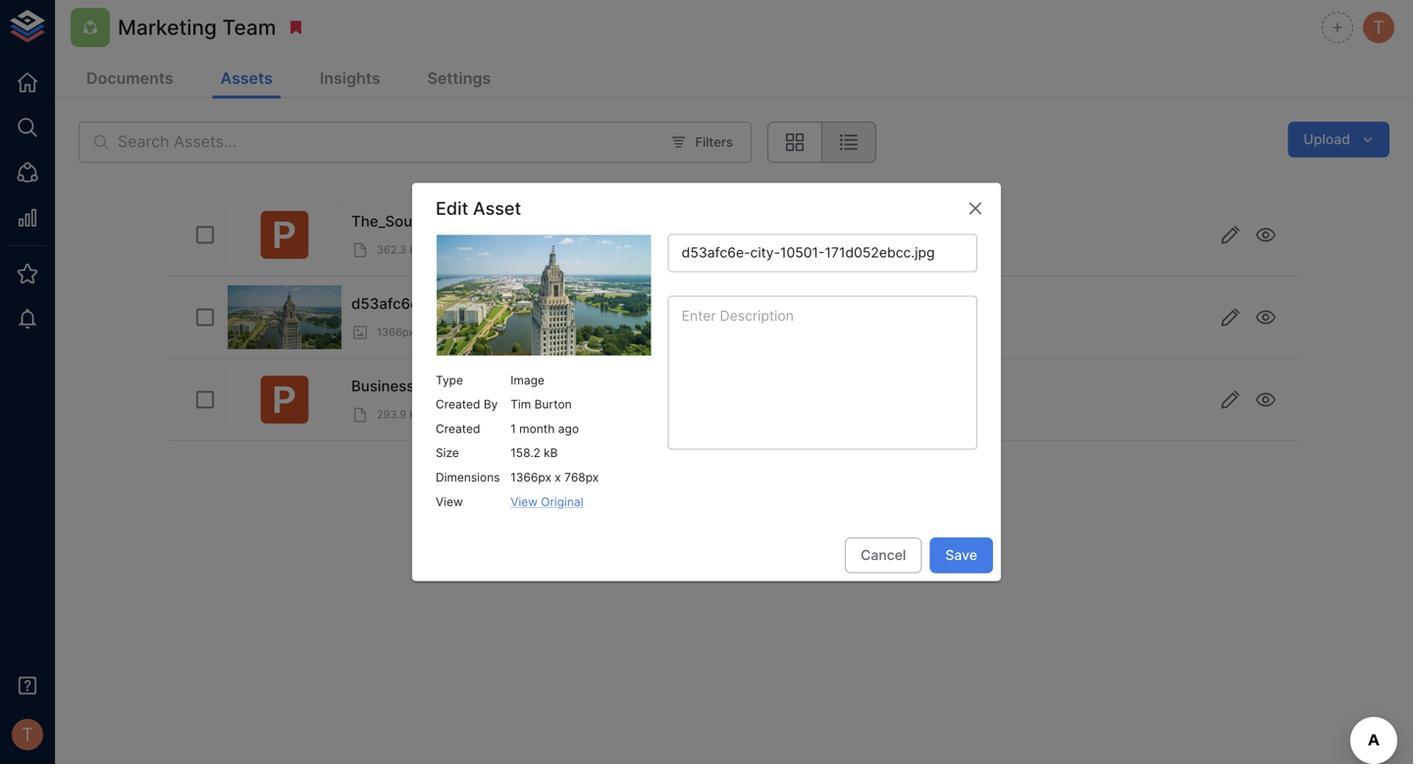 Task type: vqa. For each thing, say whether or not it's contained in the screenshot.
Employee Handbook image at right
no



Task type: describe. For each thing, give the bounding box(es) containing it.
city-
[[426, 295, 459, 313]]

filters
[[695, 135, 733, 150]]

filters button
[[667, 127, 738, 157]]

1 for the_south__the_art_of_the_cypress.pptx
[[439, 244, 444, 256]]

cancel
[[861, 547, 906, 564]]

d53afc6e-city-10501-171d052ebcc.jpg
[[351, 295, 627, 313]]

171d052ebcc.jpg
[[507, 295, 627, 313]]

view original link
[[511, 495, 584, 509]]

ago for d53afc6e-city-10501-171d052ebcc.jpg
[[518, 326, 537, 339]]

x inside edit asset dialog
[[555, 471, 561, 485]]

assets
[[220, 69, 273, 88]]

0 vertical spatial t button
[[1361, 9, 1398, 46]]

Search Assets... text field
[[118, 122, 659, 163]]

view for view original
[[511, 495, 538, 509]]

tim burton
[[511, 398, 572, 412]]

insights
[[320, 69, 380, 88]]

remove bookmark image
[[287, 19, 305, 36]]

kb inside edit asset dialog
[[544, 446, 558, 461]]

asset
[[473, 198, 521, 219]]

d53afc6e city 10501 171d052ebcc.jpg image inside edit asset dialog
[[437, 235, 651, 356]]

month for the_south__the_art_of_the_cypress.pptx
[[447, 244, 480, 256]]

0 horizontal spatial d53afc6e city 10501 171d052ebcc.jpg image
[[228, 286, 341, 349]]

business_presentation_for_serious_business.pptx
[[351, 378, 703, 395]]

1 for d53afc6e-city-10501-171d052ebcc.jpg
[[475, 326, 480, 339]]

ago for the_south__the_art_of_the_cypress.pptx
[[483, 244, 502, 256]]

edit asset
[[436, 198, 521, 219]]

view for view
[[436, 495, 463, 509]]

1366px
[[377, 326, 414, 339]]

1 month ago inside edit asset dialog
[[511, 422, 579, 436]]

1366px x 768px
[[377, 326, 458, 339]]

1 month ago for the_south__the_art_of_the_cypress.pptx
[[439, 244, 502, 256]]

month for d53afc6e-city-10501-171d052ebcc.jpg
[[483, 326, 515, 339]]

1 month ago for business_presentation_for_serious_business.pptx
[[439, 409, 502, 421]]

t for the topmost "t" button
[[1373, 17, 1385, 38]]

dimensions
[[436, 471, 500, 485]]

Enter Title text field
[[668, 234, 978, 272]]

marketing
[[118, 15, 217, 40]]

kb for the_south__the_art_of_the_cypress.pptx
[[410, 244, 423, 256]]

1 inside edit asset dialog
[[511, 422, 516, 436]]

cancel button
[[845, 538, 922, 574]]

293.9
[[377, 409, 406, 421]]

team
[[222, 15, 276, 40]]

settings
[[427, 69, 491, 88]]

size
[[436, 446, 459, 461]]

158.2
[[511, 446, 541, 461]]

362.3 kb
[[377, 244, 423, 256]]

month inside edit asset dialog
[[519, 422, 555, 436]]

362.3
[[377, 244, 407, 256]]

Enter Description text field
[[668, 296, 978, 450]]

293.9 kb
[[377, 409, 422, 421]]

upload
[[1304, 131, 1351, 148]]

image
[[511, 373, 545, 388]]



Task type: locate. For each thing, give the bounding box(es) containing it.
1 horizontal spatial t
[[1373, 17, 1385, 38]]

1 vertical spatial t
[[22, 724, 33, 746]]

0 vertical spatial x
[[417, 326, 423, 339]]

t
[[1373, 17, 1385, 38], [22, 724, 33, 746]]

ago down burton
[[558, 422, 579, 436]]

1 vertical spatial t button
[[6, 714, 49, 757]]

1
[[439, 244, 444, 256], [475, 326, 480, 339], [439, 409, 444, 421], [511, 422, 516, 436]]

768
[[565, 471, 586, 485]]

1366
[[511, 471, 538, 485]]

1 horizontal spatial x
[[555, 471, 561, 485]]

t button
[[1361, 9, 1398, 46], [6, 714, 49, 757]]

1 horizontal spatial d53afc6e city 10501 171d052ebcc.jpg image
[[437, 235, 651, 356]]

0 vertical spatial created
[[436, 398, 480, 412]]

view original
[[511, 495, 584, 509]]

1 right the 362.3 kb
[[439, 244, 444, 256]]

kb
[[410, 244, 423, 256], [410, 409, 422, 421], [544, 446, 558, 461]]

original
[[541, 495, 584, 509]]

0 vertical spatial t
[[1373, 17, 1385, 38]]

d53afc6e-
[[351, 295, 426, 313]]

ago inside edit asset dialog
[[558, 422, 579, 436]]

created down the type
[[436, 398, 480, 412]]

1 view from the left
[[436, 495, 463, 509]]

1 vertical spatial x
[[555, 471, 561, 485]]

month down d53afc6e-city-10501-171d052ebcc.jpg
[[483, 326, 515, 339]]

month left by
[[447, 409, 480, 421]]

created down created by
[[436, 422, 480, 436]]

1 horizontal spatial px
[[586, 471, 599, 485]]

kb up 1366 px x 768 px
[[544, 446, 558, 461]]

0 horizontal spatial px
[[538, 471, 552, 485]]

1 down the type
[[439, 409, 444, 421]]

1 month ago for d53afc6e-city-10501-171d052ebcc.jpg
[[475, 326, 537, 339]]

2 view from the left
[[511, 495, 538, 509]]

1 px from the left
[[538, 471, 552, 485]]

2 vertical spatial kb
[[544, 446, 558, 461]]

burton
[[535, 398, 572, 412]]

1 down 10501-
[[475, 326, 480, 339]]

2 px from the left
[[586, 471, 599, 485]]

created
[[436, 398, 480, 412], [436, 422, 480, 436]]

0 horizontal spatial t
[[22, 724, 33, 746]]

created for created
[[436, 422, 480, 436]]

view down dimensions
[[436, 495, 463, 509]]

ago left tim at the bottom left of page
[[483, 409, 502, 421]]

d53afc6e city 10501 171d052ebcc.jpg image
[[437, 235, 651, 356], [228, 286, 341, 349]]

1 vertical spatial kb
[[410, 409, 422, 421]]

tim
[[511, 398, 531, 412]]

10501-
[[459, 295, 507, 313]]

month down edit
[[447, 244, 480, 256]]

ago for business_presentation_for_serious_business.pptx
[[483, 409, 502, 421]]

insights link
[[312, 61, 388, 99]]

1 horizontal spatial t button
[[1361, 9, 1398, 46]]

0 horizontal spatial view
[[436, 495, 463, 509]]

158.2 kb
[[511, 446, 558, 461]]

1 vertical spatial created
[[436, 422, 480, 436]]

0 vertical spatial kb
[[410, 244, 423, 256]]

px
[[538, 471, 552, 485], [586, 471, 599, 485]]

768px
[[426, 326, 458, 339]]

1 down tim at the bottom left of page
[[511, 422, 516, 436]]

x left 768
[[555, 471, 561, 485]]

month up 158.2 kb
[[519, 422, 555, 436]]

settings link
[[420, 61, 499, 99]]

created for created by
[[436, 398, 480, 412]]

kb for business_presentation_for_serious_business.pptx
[[410, 409, 422, 421]]

month for business_presentation_for_serious_business.pptx
[[447, 409, 480, 421]]

t for "t" button to the bottom
[[22, 724, 33, 746]]

1 month ago
[[439, 244, 502, 256], [475, 326, 537, 339], [439, 409, 502, 421], [511, 422, 579, 436]]

documents
[[86, 69, 173, 88]]

ago down the_south__the_art_of_the_cypress.pptx
[[483, 244, 502, 256]]

1 month ago down tim burton
[[511, 422, 579, 436]]

kb right the '362.3'
[[410, 244, 423, 256]]

ago down d53afc6e-city-10501-171d052ebcc.jpg
[[518, 326, 537, 339]]

1 month ago down the_south__the_art_of_the_cypress.pptx
[[439, 244, 502, 256]]

edit asset dialog
[[412, 183, 1001, 582]]

marketing team
[[118, 15, 276, 40]]

kb right 293.9
[[410, 409, 422, 421]]

upload button
[[1288, 122, 1390, 158]]

x left 768px at the left
[[417, 326, 423, 339]]

group
[[768, 122, 877, 163]]

type
[[436, 373, 463, 388]]

the_south__the_art_of_the_cypress.pptx
[[351, 213, 646, 230]]

0 horizontal spatial x
[[417, 326, 423, 339]]

ago
[[483, 244, 502, 256], [518, 326, 537, 339], [483, 409, 502, 421], [558, 422, 579, 436]]

save button
[[930, 538, 993, 574]]

created by
[[436, 398, 498, 412]]

1 month ago down d53afc6e-city-10501-171d052ebcc.jpg
[[475, 326, 537, 339]]

1 month ago down the type
[[439, 409, 502, 421]]

by
[[484, 398, 498, 412]]

2 created from the top
[[436, 422, 480, 436]]

1366 px x 768 px
[[511, 471, 599, 485]]

view down the 1366
[[511, 495, 538, 509]]

1 for business_presentation_for_serious_business.pptx
[[439, 409, 444, 421]]

1 created from the top
[[436, 398, 480, 412]]

view
[[436, 495, 463, 509], [511, 495, 538, 509]]

assets link
[[213, 61, 281, 99]]

documents link
[[79, 61, 181, 99]]

0 horizontal spatial t button
[[6, 714, 49, 757]]

save
[[946, 547, 978, 564]]

x
[[417, 326, 423, 339], [555, 471, 561, 485]]

1 horizontal spatial view
[[511, 495, 538, 509]]

month
[[447, 244, 480, 256], [483, 326, 515, 339], [447, 409, 480, 421], [519, 422, 555, 436]]

edit
[[436, 198, 469, 219]]



